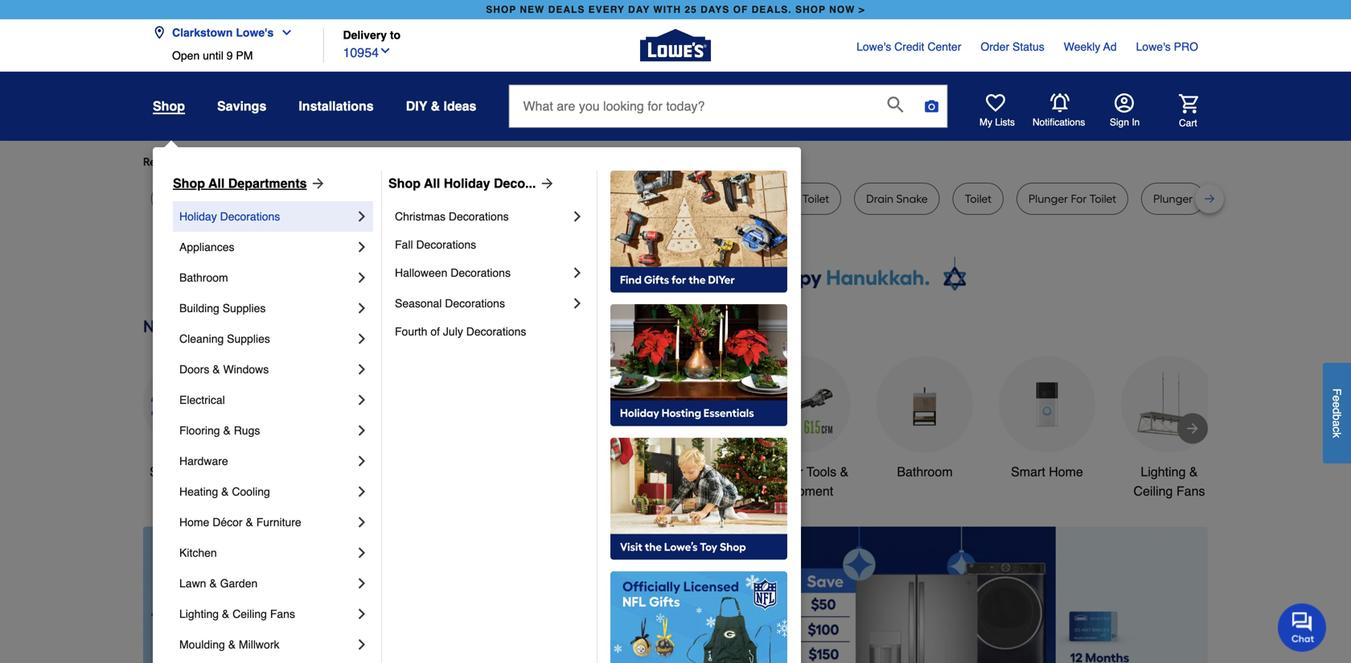 Task type: locate. For each thing, give the bounding box(es) containing it.
shop for shop all deals
[[150, 464, 180, 479]]

0 horizontal spatial chevron down image
[[274, 26, 293, 39]]

0 vertical spatial fans
[[1177, 484, 1206, 498]]

order status link
[[981, 39, 1045, 55]]

toilet auger
[[163, 192, 224, 206]]

lawn & garden link
[[179, 568, 354, 599]]

1 snake from the left
[[291, 192, 322, 206]]

electrical
[[179, 393, 225, 406]]

2 toilet from the left
[[261, 192, 288, 206]]

recommended
[[143, 155, 221, 169]]

0 vertical spatial bathroom
[[179, 271, 228, 284]]

1 horizontal spatial lowe's
[[857, 40, 892, 53]]

1 horizontal spatial plunger
[[1154, 192, 1194, 206]]

2 horizontal spatial lowe's
[[1137, 40, 1171, 53]]

0 horizontal spatial arrow right image
[[307, 175, 326, 192]]

1 horizontal spatial all
[[209, 176, 225, 191]]

shop for shop all holiday deco...
[[389, 176, 421, 191]]

0 horizontal spatial shop
[[486, 4, 517, 15]]

0 vertical spatial kitchen
[[635, 464, 678, 479]]

rugs
[[234, 424, 260, 437]]

chevron right image
[[354, 208, 370, 225], [570, 265, 586, 281], [570, 295, 586, 311], [354, 300, 370, 316], [354, 331, 370, 347], [354, 361, 370, 377], [354, 392, 370, 408], [354, 422, 370, 439], [354, 514, 370, 530], [354, 545, 370, 561], [354, 637, 370, 653]]

0 horizontal spatial holiday
[[179, 210, 217, 223]]

shop all deals
[[150, 464, 233, 479]]

lighting inside button
[[1141, 464, 1186, 479]]

plunger down cart
[[1154, 192, 1194, 206]]

home inside button
[[1049, 464, 1084, 479]]

25
[[685, 4, 697, 15]]

0 vertical spatial ceiling
[[1134, 484, 1174, 498]]

decorations down shop all departments link
[[220, 210, 280, 223]]

2 snake from the left
[[359, 192, 391, 206]]

plunger for plunger for toilet
[[1029, 192, 1069, 206]]

chevron right image
[[570, 208, 586, 225], [354, 239, 370, 255], [354, 270, 370, 286], [354, 453, 370, 469], [354, 484, 370, 500], [354, 575, 370, 591], [354, 606, 370, 622]]

search image
[[888, 97, 904, 113]]

kitchen faucets
[[635, 464, 727, 479]]

my lists link
[[980, 93, 1016, 129]]

kitchen for kitchen
[[179, 546, 217, 559]]

holiday decorations link
[[179, 201, 354, 232]]

kitchen left 'faucets'
[[635, 464, 678, 479]]

shop up "snake for plumbing"
[[389, 176, 421, 191]]

furniture
[[256, 516, 302, 529]]

visit the lowe's toy shop. image
[[611, 438, 788, 560]]

lowe's inside button
[[236, 26, 274, 39]]

0 horizontal spatial lowe's
[[236, 26, 274, 39]]

chat invite button image
[[1279, 603, 1328, 652]]

doors & windows link
[[179, 354, 354, 385]]

supplies
[[223, 302, 266, 315], [227, 332, 270, 345]]

1 vertical spatial supplies
[[227, 332, 270, 345]]

supplies for cleaning supplies
[[227, 332, 270, 345]]

lighting & ceiling fans inside button
[[1134, 464, 1206, 498]]

1 horizontal spatial lighting
[[1141, 464, 1186, 479]]

>
[[859, 4, 866, 15]]

shop up "heating"
[[150, 464, 180, 479]]

my lists
[[980, 117, 1016, 128]]

decorations inside "halloween decorations" link
[[451, 266, 511, 279]]

lighting & ceiling fans
[[1134, 464, 1206, 498], [179, 608, 295, 620]]

smart home button
[[999, 356, 1096, 482]]

all up auger on the top of page
[[209, 176, 225, 191]]

toilet left auger on the top of page
[[163, 192, 190, 206]]

lowe's left credit
[[857, 40, 892, 53]]

0 horizontal spatial plumbing
[[412, 192, 461, 206]]

shop for shop
[[153, 99, 185, 113]]

heating & cooling
[[179, 485, 270, 498]]

holiday down toilet auger
[[179, 210, 217, 223]]

a
[[1331, 420, 1344, 427]]

1 horizontal spatial chevron down image
[[379, 44, 392, 57]]

0 vertical spatial holiday
[[444, 176, 490, 191]]

shop button
[[153, 98, 185, 114]]

1 horizontal spatial lighting & ceiling fans
[[1134, 464, 1206, 498]]

home right smart
[[1049, 464, 1084, 479]]

0 vertical spatial home
[[1049, 464, 1084, 479]]

chevron right image for doors & windows
[[354, 361, 370, 377]]

2 plumbing from the left
[[698, 192, 747, 206]]

1 horizontal spatial ceiling
[[1134, 484, 1174, 498]]

lowe's up pm
[[236, 26, 274, 39]]

0 vertical spatial chevron down image
[[274, 26, 293, 39]]

k
[[1331, 432, 1344, 438]]

lowe's left pro
[[1137, 40, 1171, 53]]

& for lawn & garden link
[[210, 577, 217, 590]]

2 plunger from the left
[[1154, 192, 1194, 206]]

all for departments
[[209, 176, 225, 191]]

outdoor tools & equipment button
[[755, 356, 851, 501]]

savings
[[217, 99, 267, 113]]

arrow right image
[[536, 175, 556, 192]]

shop left new
[[486, 4, 517, 15]]

shop these last-minute gifts. $99 or less. quantities are limited and won't last. image
[[143, 527, 403, 663]]

& for the doors & windows link
[[213, 363, 220, 376]]

1 vertical spatial ceiling
[[233, 608, 267, 620]]

decorations for seasonal decorations
[[445, 297, 505, 310]]

1 plumbing from the left
[[412, 192, 461, 206]]

officially licensed n f l gifts. shop now. image
[[611, 571, 788, 663]]

clarkstown lowe's
[[172, 26, 274, 39]]

deco...
[[494, 176, 536, 191]]

plumbing up christmas decorations
[[412, 192, 461, 206]]

smart home
[[1012, 464, 1084, 479]]

all inside 'button'
[[183, 464, 197, 479]]

toilet for toilet
[[965, 192, 992, 206]]

2 e from the top
[[1331, 401, 1344, 408]]

1 horizontal spatial shop
[[389, 176, 421, 191]]

bathroom link
[[179, 262, 354, 293]]

lowe's for lowe's credit center
[[857, 40, 892, 53]]

plumbing down recommended searches for you heading
[[698, 192, 747, 206]]

0 horizontal spatial plunger
[[1029, 192, 1069, 206]]

sign in button
[[1110, 93, 1141, 129]]

lowe's
[[236, 26, 274, 39], [857, 40, 892, 53], [1137, 40, 1171, 53]]

shop left now
[[796, 4, 826, 15]]

1 shop from the left
[[486, 4, 517, 15]]

1 toilet from the left
[[163, 192, 190, 206]]

cleaning
[[179, 332, 224, 345]]

1 vertical spatial shop
[[150, 464, 180, 479]]

1 horizontal spatial home
[[1049, 464, 1084, 479]]

5 toilet from the left
[[1090, 192, 1117, 206]]

kitchen
[[635, 464, 678, 479], [179, 546, 217, 559]]

heating
[[179, 485, 218, 498]]

chevron down image
[[274, 26, 293, 39], [379, 44, 392, 57]]

1 vertical spatial holiday
[[179, 210, 217, 223]]

0 horizontal spatial kitchen
[[179, 546, 217, 559]]

fans inside button
[[1177, 484, 1206, 498]]

1 horizontal spatial shop
[[796, 4, 826, 15]]

1 horizontal spatial fans
[[1177, 484, 1206, 498]]

home décor & furniture link
[[179, 507, 354, 538]]

decorations inside christmas decorations link
[[449, 210, 509, 223]]

1 horizontal spatial arrow right image
[[1185, 420, 1201, 436]]

& for heating & cooling link
[[221, 485, 229, 498]]

auger
[[193, 192, 224, 206]]

0 horizontal spatial fans
[[270, 608, 295, 620]]

supplies inside building supplies link
[[223, 302, 266, 315]]

weekly ad link
[[1064, 39, 1117, 55]]

shop up toilet auger
[[173, 176, 205, 191]]

&
[[431, 99, 440, 113], [213, 363, 220, 376], [223, 424, 231, 437], [841, 464, 849, 479], [1190, 464, 1199, 479], [221, 485, 229, 498], [246, 516, 253, 529], [210, 577, 217, 590], [222, 608, 230, 620], [228, 638, 236, 651]]

snake for drain snake
[[897, 192, 928, 206]]

decorations inside holiday decorations 'link'
[[220, 210, 280, 223]]

bathroom
[[179, 271, 228, 284], [897, 464, 953, 479]]

lawn
[[179, 577, 206, 590]]

lowe's home improvement logo image
[[641, 10, 711, 81]]

all
[[209, 176, 225, 191], [424, 176, 440, 191], [183, 464, 197, 479]]

2 horizontal spatial all
[[424, 176, 440, 191]]

decorations down seasonal decorations link
[[466, 325, 527, 338]]

plunger
[[1029, 192, 1069, 206], [1154, 192, 1194, 206]]

0 vertical spatial lighting
[[1141, 464, 1186, 479]]

home down "heating"
[[179, 516, 210, 529]]

None search field
[[509, 84, 948, 143]]

decorations inside fourth of july decorations 'link'
[[466, 325, 527, 338]]

0 horizontal spatial ceiling
[[233, 608, 267, 620]]

0 horizontal spatial lighting & ceiling fans
[[179, 608, 295, 620]]

Search Query text field
[[510, 85, 875, 127]]

plunger down notifications
[[1029, 192, 1069, 206]]

4 toilet from the left
[[965, 192, 992, 206]]

snake for plumbing
[[359, 192, 461, 206]]

1 horizontal spatial bathroom
[[897, 464, 953, 479]]

chevron right image for flooring & rugs
[[354, 422, 370, 439]]

0 vertical spatial arrow right image
[[307, 175, 326, 192]]

holiday
[[444, 176, 490, 191], [179, 210, 217, 223]]

decorations up fall decorations "link"
[[449, 210, 509, 223]]

of
[[734, 4, 749, 15]]

2 shop from the left
[[389, 176, 421, 191]]

lowe's home improvement lists image
[[987, 93, 1006, 113]]

decorations inside fall decorations "link"
[[416, 238, 476, 251]]

5 snake from the left
[[897, 192, 928, 206]]

0 horizontal spatial all
[[183, 464, 197, 479]]

toilet down sign
[[1090, 192, 1117, 206]]

supplies inside cleaning supplies 'link'
[[227, 332, 270, 345]]

tools
[[807, 464, 837, 479]]

departments
[[228, 176, 307, 191]]

ideas
[[444, 99, 477, 113]]

shop down open
[[153, 99, 185, 113]]

you
[[290, 155, 309, 169]]

lighting
[[1141, 464, 1186, 479], [179, 608, 219, 620]]

0 horizontal spatial shop
[[173, 176, 205, 191]]

1 horizontal spatial plumbing
[[698, 192, 747, 206]]

chevron right image for lighting & ceiling fans
[[354, 606, 370, 622]]

shop new deals every day with 25 days of deals. shop now > link
[[483, 0, 869, 19]]

4 snake from the left
[[750, 192, 782, 206]]

10954 button
[[343, 41, 392, 62]]

status
[[1013, 40, 1045, 53]]

all up "snake for plumbing"
[[424, 176, 440, 191]]

0 vertical spatial lighting & ceiling fans
[[1134, 464, 1206, 498]]

all for deals
[[183, 464, 197, 479]]

decorations down "halloween decorations" link
[[445, 297, 505, 310]]

toilet
[[163, 192, 190, 206], [261, 192, 288, 206], [803, 192, 830, 206], [965, 192, 992, 206], [1090, 192, 1117, 206]]

chevron right image for kitchen
[[354, 545, 370, 561]]

0 horizontal spatial home
[[179, 516, 210, 529]]

all up "heating"
[[183, 464, 197, 479]]

lowe's pro link
[[1137, 39, 1199, 55]]

drain
[[867, 192, 894, 206]]

kitchen up lawn
[[179, 546, 217, 559]]

plumbing snake for toilet
[[698, 192, 830, 206]]

0 horizontal spatial bathroom
[[179, 271, 228, 284]]

toilet down 'my'
[[965, 192, 992, 206]]

c
[[1331, 427, 1344, 432]]

& for flooring & rugs link
[[223, 424, 231, 437]]

decorations down christmas decorations
[[416, 238, 476, 251]]

e
[[1331, 395, 1344, 401], [1331, 401, 1344, 408]]

& inside outdoor tools & equipment
[[841, 464, 849, 479]]

smart
[[1012, 464, 1046, 479]]

arrow right image
[[307, 175, 326, 192], [1185, 420, 1201, 436]]

halloween decorations
[[395, 266, 511, 279]]

arrow right image inside shop all departments link
[[307, 175, 326, 192]]

1 vertical spatial bathroom
[[897, 464, 953, 479]]

lowe's credit center link
[[857, 39, 962, 55]]

installations
[[299, 99, 374, 113]]

to
[[390, 29, 401, 41]]

1 e from the top
[[1331, 395, 1344, 401]]

chevron right image for moulding & millwork
[[354, 637, 370, 653]]

decorations inside seasonal decorations link
[[445, 297, 505, 310]]

1 vertical spatial chevron down image
[[379, 44, 392, 57]]

1 vertical spatial lighting
[[179, 608, 219, 620]]

1 shop from the left
[[173, 176, 205, 191]]

kitchen inside button
[[635, 464, 678, 479]]

doors & windows
[[179, 363, 269, 376]]

hardware
[[179, 455, 228, 468]]

shop new deals every day with 25 days of deals. shop now >
[[486, 4, 866, 15]]

decorations down fall decorations "link"
[[451, 266, 511, 279]]

e up b on the right bottom of the page
[[1331, 401, 1344, 408]]

1 plunger from the left
[[1029, 192, 1069, 206]]

ceiling
[[1134, 484, 1174, 498], [233, 608, 267, 620]]

toilet down departments
[[261, 192, 288, 206]]

decorations for fall decorations
[[416, 238, 476, 251]]

holiday up christmas decorations
[[444, 176, 490, 191]]

0 vertical spatial supplies
[[223, 302, 266, 315]]

supplies up the windows
[[227, 332, 270, 345]]

e up d on the right of page
[[1331, 395, 1344, 401]]

0 vertical spatial shop
[[153, 99, 185, 113]]

lowe's wishes you and your family a happy hanukkah. image
[[143, 257, 1209, 297]]

1 vertical spatial kitchen
[[179, 546, 217, 559]]

1 horizontal spatial holiday
[[444, 176, 490, 191]]

fall decorations
[[395, 238, 476, 251]]

1 horizontal spatial kitchen
[[635, 464, 678, 479]]

shop inside the shop all deals 'button'
[[150, 464, 180, 479]]

chevron right image for appliances
[[354, 239, 370, 255]]

searches
[[223, 155, 270, 169]]

1 vertical spatial arrow right image
[[1185, 420, 1201, 436]]

camera image
[[924, 98, 940, 114]]

find gifts for the diyer. image
[[611, 171, 788, 293]]

supplies up cleaning supplies
[[223, 302, 266, 315]]

shop for shop all departments
[[173, 176, 205, 191]]

toilet left drain
[[803, 192, 830, 206]]

chevron right image for lawn & garden
[[354, 575, 370, 591]]

shop all departments link
[[173, 174, 326, 193]]

new
[[520, 4, 545, 15]]

shop
[[153, 99, 185, 113], [150, 464, 180, 479]]



Task type: vqa. For each thing, say whether or not it's contained in the screenshot.
first Ready from the right
no



Task type: describe. For each thing, give the bounding box(es) containing it.
chevron right image for holiday decorations
[[354, 208, 370, 225]]

installations button
[[299, 92, 374, 121]]

toilet for toilet auger
[[163, 192, 190, 206]]

& for lighting & ceiling fans link
[[222, 608, 230, 620]]

location image
[[153, 26, 166, 39]]

clarkstown lowe's button
[[153, 16, 300, 49]]

july
[[443, 325, 463, 338]]

bathroom button
[[877, 356, 974, 482]]

clarkstown
[[172, 26, 233, 39]]

fall
[[395, 238, 413, 251]]

supplies for building supplies
[[223, 302, 266, 315]]

toilet snake
[[261, 192, 322, 206]]

diy
[[406, 99, 427, 113]]

recommended searches for you heading
[[143, 154, 1209, 170]]

holiday inside 'link'
[[179, 210, 217, 223]]

days
[[701, 4, 730, 15]]

bathroom inside "button"
[[897, 464, 953, 479]]

1 vertical spatial home
[[179, 516, 210, 529]]

chevron right image for hardware
[[354, 453, 370, 469]]

f e e d b a c k button
[[1324, 363, 1352, 463]]

chevron right image for seasonal decorations
[[570, 295, 586, 311]]

cooling
[[232, 485, 270, 498]]

lawn & garden
[[179, 577, 258, 590]]

lowe's home improvement notification center image
[[1051, 93, 1070, 113]]

new deals every day during 25 days of deals image
[[143, 313, 1209, 340]]

appliances link
[[179, 232, 354, 262]]

chevron down image inside "10954" button
[[379, 44, 392, 57]]

diy & ideas button
[[406, 92, 477, 121]]

3 toilet from the left
[[803, 192, 830, 206]]

chevron right image for electrical
[[354, 392, 370, 408]]

equipment
[[772, 484, 834, 498]]

until
[[203, 49, 224, 62]]

open
[[172, 49, 200, 62]]

ad
[[1104, 40, 1117, 53]]

with
[[654, 4, 682, 15]]

pm
[[236, 49, 253, 62]]

ceiling inside lighting & ceiling fans button
[[1134, 484, 1174, 498]]

halloween decorations link
[[395, 257, 570, 288]]

cleaning supplies link
[[179, 323, 354, 354]]

up to 30 percent off select major appliances. plus, save up to an extra $750 on major appliances. image
[[429, 527, 1209, 663]]

kitchen link
[[179, 538, 354, 568]]

decorations for halloween decorations
[[451, 266, 511, 279]]

0 horizontal spatial lighting
[[179, 608, 219, 620]]

faucets
[[681, 464, 727, 479]]

chevron right image for bathroom
[[354, 270, 370, 286]]

christmas
[[395, 210, 446, 223]]

lighting & ceiling fans button
[[1122, 356, 1218, 501]]

credit
[[895, 40, 925, 53]]

lowe's credit center
[[857, 40, 962, 53]]

chevron right image for heating & cooling
[[354, 484, 370, 500]]

open until 9 pm
[[172, 49, 253, 62]]

day
[[628, 4, 650, 15]]

plunger for plunger
[[1154, 192, 1194, 206]]

electrical link
[[179, 385, 354, 415]]

2 shop from the left
[[796, 4, 826, 15]]

christmas decorations link
[[395, 201, 570, 232]]

3 snake from the left
[[630, 192, 661, 206]]

décor
[[213, 516, 243, 529]]

flooring
[[179, 424, 220, 437]]

& for the diy & ideas button
[[431, 99, 440, 113]]

lists
[[996, 117, 1016, 128]]

center
[[928, 40, 962, 53]]

drain snake
[[867, 192, 928, 206]]

chevron right image for christmas decorations
[[570, 208, 586, 225]]

seasonal decorations
[[395, 297, 505, 310]]

moulding
[[179, 638, 225, 651]]

heating & cooling link
[[179, 476, 354, 507]]

notifications
[[1033, 117, 1086, 128]]

cart button
[[1157, 94, 1199, 129]]

shop all departments
[[173, 176, 307, 191]]

holiday hosting essentials. image
[[611, 304, 788, 426]]

weekly
[[1064, 40, 1101, 53]]

1 vertical spatial fans
[[270, 608, 295, 620]]

toilet for toilet snake
[[261, 192, 288, 206]]

for inside heading
[[273, 155, 287, 169]]

decorations for holiday decorations
[[220, 210, 280, 223]]

snake for toilet snake
[[291, 192, 322, 206]]

lowe's for lowe's pro
[[1137, 40, 1171, 53]]

shop all holiday deco... link
[[389, 174, 556, 193]]

order status
[[981, 40, 1045, 53]]

chevron right image for building supplies
[[354, 300, 370, 316]]

seasonal
[[395, 297, 442, 310]]

deals
[[549, 4, 585, 15]]

lighting & ceiling fans link
[[179, 599, 354, 629]]

chevron right image for cleaning supplies
[[354, 331, 370, 347]]

recommended searches for you
[[143, 155, 309, 169]]

hardware link
[[179, 446, 354, 476]]

snake for plumbing snake for toilet
[[750, 192, 782, 206]]

lowe's pro
[[1137, 40, 1199, 53]]

decorations for christmas decorations
[[449, 210, 509, 223]]

appliances
[[179, 241, 235, 253]]

chevron right image for home décor & furniture
[[354, 514, 370, 530]]

f
[[1331, 388, 1344, 395]]

all for holiday
[[424, 176, 440, 191]]

chevron right image for halloween decorations
[[570, 265, 586, 281]]

lowe's home improvement cart image
[[1180, 94, 1199, 113]]

lowe's home improvement account image
[[1115, 93, 1135, 113]]

sign in
[[1110, 117, 1141, 128]]

kitchen faucets button
[[632, 356, 729, 482]]

flooring & rugs
[[179, 424, 260, 437]]

b
[[1331, 414, 1344, 420]]

diy & ideas
[[406, 99, 477, 113]]

& for moulding & millwork link at the left bottom of the page
[[228, 638, 236, 651]]

moulding & millwork
[[179, 638, 280, 651]]

plunger for toilet
[[1029, 192, 1117, 206]]

10954
[[343, 45, 379, 60]]

9
[[227, 49, 233, 62]]

fourth
[[395, 325, 428, 338]]

1 vertical spatial lighting & ceiling fans
[[179, 608, 295, 620]]

f e e d b a c k
[[1331, 388, 1344, 438]]

order
[[981, 40, 1010, 53]]

ceiling inside lighting & ceiling fans link
[[233, 608, 267, 620]]

shop all holiday deco...
[[389, 176, 536, 191]]

kitchen for kitchen faucets
[[635, 464, 678, 479]]

flooring & rugs link
[[179, 415, 354, 446]]

building
[[179, 302, 220, 315]]



